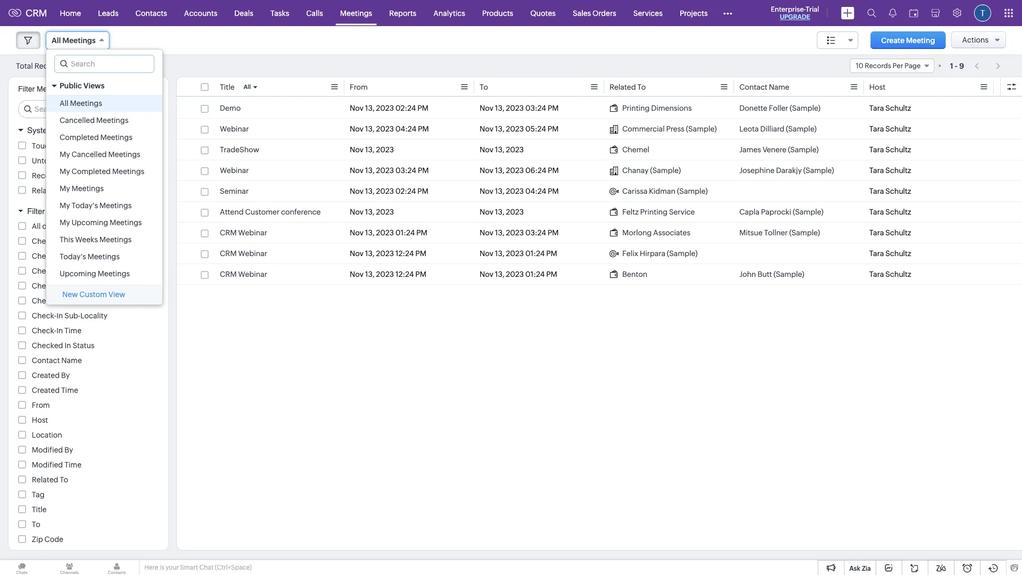 Task type: describe. For each thing, give the bounding box(es) containing it.
nov 13, 2023 06:24 pm
[[480, 166, 559, 175]]

deals
[[235, 9, 253, 17]]

schultz for john butt (sample)
[[886, 270, 912, 279]]

benton
[[623, 270, 648, 279]]

sub-
[[64, 312, 80, 320]]

related records action
[[32, 186, 113, 195]]

home
[[60, 9, 81, 17]]

calendar image
[[910, 9, 919, 17]]

hirpara
[[640, 249, 666, 258]]

check-in address
[[32, 237, 93, 246]]

trial
[[806, 5, 820, 13]]

3 crm webinar link from the top
[[220, 269, 267, 280]]

products
[[482, 9, 514, 17]]

tasks link
[[262, 0, 298, 26]]

tara for mitsue tollner (sample)
[[870, 228, 884, 237]]

all day
[[32, 222, 55, 231]]

create
[[882, 36, 905, 44]]

meetings down completed meetings option
[[108, 150, 140, 159]]

capla
[[740, 208, 760, 216]]

0 vertical spatial nov 13, 2023 01:24 pm
[[350, 228, 428, 237]]

tara for capla paprocki (sample)
[[870, 208, 884, 216]]

quotes
[[531, 9, 556, 17]]

(sample) for mitsue tollner (sample)
[[790, 228, 820, 237]]

12:24 for felix hirpara (sample)
[[396, 249, 414, 258]]

5 tara from the top
[[870, 187, 884, 195]]

customer
[[245, 208, 280, 216]]

total
[[16, 62, 33, 70]]

Other Modules field
[[717, 5, 740, 22]]

my cancelled meetings option
[[46, 146, 162, 163]]

check-in by
[[32, 252, 73, 260]]

public
[[60, 81, 82, 90]]

time for created time
[[61, 386, 78, 395]]

10 records per page
[[856, 62, 921, 70]]

seminar
[[220, 187, 249, 195]]

my today's meetings
[[60, 201, 132, 210]]

create meeting
[[882, 36, 936, 44]]

meetings up my today's meetings
[[72, 184, 104, 193]]

1 horizontal spatial from
[[350, 83, 368, 91]]

1 vertical spatial 04:24
[[526, 187, 547, 195]]

john butt (sample) link
[[740, 269, 805, 280]]

meetings right calls on the left top of the page
[[340, 9, 372, 17]]

ask zia
[[850, 565, 871, 572]]

8 tara schultz from the top
[[870, 249, 912, 258]]

my cancelled meetings
[[60, 150, 140, 159]]

3 crm webinar from the top
[[220, 270, 267, 279]]

02:24 for nov 13, 2023 04:24 pm
[[396, 187, 416, 195]]

my for my upcoming meetings
[[60, 218, 70, 227]]

01:24 for benton
[[526, 270, 545, 279]]

weeks
[[75, 235, 98, 244]]

crm webinar link for morlong
[[220, 227, 267, 238]]

(sample) for commercial press (sample)
[[686, 125, 717, 133]]

5 schultz from the top
[[886, 187, 912, 195]]

all meetings option
[[46, 95, 162, 112]]

in for by
[[56, 252, 63, 260]]

new custom view
[[62, 290, 125, 299]]

tara schultz for james venere (sample)
[[870, 145, 912, 154]]

city
[[64, 267, 78, 275]]

seminar link
[[220, 186, 249, 197]]

this
[[60, 235, 74, 244]]

(sample) for felix hirpara (sample)
[[667, 249, 698, 258]]

mitsue
[[740, 228, 763, 237]]

my upcoming meetings
[[60, 218, 142, 227]]

Search text field
[[19, 101, 160, 118]]

check- for check-in state
[[32, 297, 56, 305]]

filter meetings by
[[18, 85, 77, 93]]

my meetings option
[[46, 180, 162, 197]]

printing dimensions
[[623, 104, 692, 112]]

1
[[951, 62, 954, 70]]

filters
[[86, 126, 108, 135]]

crm for benton
[[220, 270, 237, 279]]

0 horizontal spatial host
[[32, 416, 48, 425]]

size image
[[827, 36, 836, 45]]

tara for james venere (sample)
[[870, 145, 884, 154]]

signals element
[[883, 0, 903, 26]]

demo
[[220, 104, 241, 112]]

filter for filter by fields
[[27, 206, 45, 216]]

here is your smart chat (ctrl+space)
[[144, 564, 252, 571]]

tara for josephine darakjy (sample)
[[870, 166, 884, 175]]

commercial press (sample) link
[[610, 124, 717, 134]]

-
[[955, 62, 958, 70]]

1 vertical spatial related
[[32, 186, 58, 195]]

modified for modified time
[[32, 461, 63, 469]]

9 for total records 9
[[64, 62, 69, 70]]

check-in city
[[32, 267, 78, 275]]

1 - 9
[[951, 62, 965, 70]]

projects
[[680, 9, 708, 17]]

8 schultz from the top
[[886, 249, 912, 258]]

check-in time
[[32, 326, 82, 335]]

(sample) for john butt (sample)
[[774, 270, 805, 279]]

tara schultz for capla paprocki (sample)
[[870, 208, 912, 216]]

tara schultz for leota dilliard (sample)
[[870, 125, 912, 133]]

in for state
[[56, 297, 63, 305]]

upcoming inside my upcoming meetings option
[[72, 218, 108, 227]]

channels image
[[48, 560, 91, 575]]

1 horizontal spatial action
[[90, 186, 113, 195]]

accounts
[[184, 9, 217, 17]]

untouched records
[[32, 156, 101, 165]]

upcoming meetings option
[[46, 265, 162, 282]]

check-in sub-locality
[[32, 312, 107, 320]]

1 vertical spatial printing
[[641, 208, 668, 216]]

public views
[[60, 81, 105, 90]]

check- for check-in city
[[32, 267, 56, 275]]

venere
[[763, 145, 787, 154]]

(sample) for leota dilliard (sample)
[[786, 125, 817, 133]]

all meetings inside field
[[52, 36, 96, 45]]

meetings up filters
[[96, 116, 129, 125]]

upcoming meetings
[[60, 270, 130, 278]]

(sample) up "carissa kidman (sample)"
[[650, 166, 681, 175]]

nov 13, 2023 12:24 pm for benton
[[350, 270, 427, 279]]

my completed meetings
[[60, 167, 144, 176]]

(sample) for josephine darakjy (sample)
[[804, 166, 835, 175]]

crm webinar for morlong
[[220, 228, 267, 237]]

01:24 for felix hirpara (sample)
[[526, 249, 545, 258]]

code
[[44, 535, 63, 544]]

my for my cancelled meetings
[[60, 150, 70, 159]]

nov 13, 2023 03:24 pm for nov 13, 2023 01:24 pm
[[480, 228, 559, 237]]

crm for morlong associates
[[220, 228, 237, 237]]

1 vertical spatial cancelled
[[72, 150, 107, 159]]

contacts image
[[95, 560, 139, 575]]

projects link
[[672, 0, 717, 26]]

demo link
[[220, 103, 241, 113]]

service
[[669, 208, 695, 216]]

completed meetings option
[[46, 129, 162, 146]]

(sample) for carissa kidman (sample)
[[677, 187, 708, 195]]

created time
[[32, 386, 78, 395]]

tara for leota dilliard (sample)
[[870, 125, 884, 133]]

0 vertical spatial nov 13, 2023 04:24 pm
[[350, 125, 429, 133]]

records for related
[[60, 186, 88, 195]]

1 horizontal spatial nov 13, 2023 04:24 pm
[[480, 187, 559, 195]]

in for sub-
[[56, 312, 63, 320]]

webinar for benton
[[238, 270, 267, 279]]

address
[[64, 237, 93, 246]]

benton link
[[610, 269, 648, 280]]

nov 13, 2023 01:24 pm for felix hirpara (sample)
[[480, 249, 558, 258]]

leota dilliard (sample)
[[740, 125, 817, 133]]

1 vertical spatial related to
[[32, 476, 68, 484]]

cancelled meetings option
[[46, 112, 162, 129]]

03:24 for nov 13, 2023 01:24 pm
[[526, 228, 546, 237]]

webinar link for nov 13, 2023 03:24 pm
[[220, 165, 249, 176]]

search image
[[868, 9, 877, 18]]

status
[[73, 341, 95, 350]]

analytics link
[[425, 0, 474, 26]]

checked
[[32, 341, 63, 350]]

9 for 1 - 9
[[960, 62, 965, 70]]

records for touched
[[64, 141, 93, 150]]

dimensions
[[652, 104, 692, 112]]

0 horizontal spatial name
[[61, 356, 82, 365]]

02:24 for nov 13, 2023 03:24 pm
[[396, 104, 416, 112]]

state
[[64, 297, 83, 305]]

filter by fields
[[27, 206, 80, 216]]

1 vertical spatial nov 13, 2023 03:24 pm
[[350, 166, 429, 175]]

record action
[[32, 171, 81, 180]]

search element
[[861, 0, 883, 26]]

tara schultz for mitsue tollner (sample)
[[870, 228, 912, 237]]

check- for check-in country
[[32, 282, 56, 290]]

my for my completed meetings
[[60, 167, 70, 176]]

meetings link
[[332, 0, 381, 26]]

schultz for leota dilliard (sample)
[[886, 125, 912, 133]]

tara schultz for john butt (sample)
[[870, 270, 912, 279]]

views
[[84, 81, 105, 90]]

reports
[[389, 9, 417, 17]]

0 vertical spatial printing
[[623, 104, 650, 112]]

all meetings inside option
[[60, 99, 102, 108]]

home link
[[51, 0, 90, 26]]

crm webinar for felix
[[220, 249, 267, 258]]

per
[[893, 62, 904, 70]]

10 Records Per Page field
[[850, 59, 935, 73]]

1 horizontal spatial name
[[769, 83, 790, 91]]

page
[[905, 62, 921, 70]]

schultz for mitsue tollner (sample)
[[886, 228, 912, 237]]

calls
[[306, 9, 323, 17]]

0 vertical spatial title
[[220, 83, 235, 91]]

in for status
[[65, 341, 71, 350]]

schultz for josephine darakjy (sample)
[[886, 166, 912, 175]]

tara schultz for josephine darakjy (sample)
[[870, 166, 912, 175]]

zip
[[32, 535, 43, 544]]

view
[[108, 290, 125, 299]]

1 vertical spatial contact
[[32, 356, 60, 365]]

meetings inside option
[[70, 99, 102, 108]]

james
[[740, 145, 762, 154]]

this weeks meetings option
[[46, 231, 162, 248]]

create menu element
[[835, 0, 861, 26]]

smart
[[180, 564, 198, 571]]

check-in state
[[32, 297, 83, 305]]

03:24 for nov 13, 2023 02:24 pm
[[526, 104, 546, 112]]

services
[[634, 9, 663, 17]]

1 vertical spatial completed
[[72, 167, 111, 176]]

mitsue tollner (sample) link
[[740, 227, 820, 238]]

0 vertical spatial 04:24
[[396, 125, 417, 133]]

by
[[69, 85, 77, 93]]

0 vertical spatial cancelled
[[60, 116, 95, 125]]



Task type: vqa. For each thing, say whether or not it's contained in the screenshot.
Next Record image
no



Task type: locate. For each thing, give the bounding box(es) containing it.
9 tara schultz from the top
[[870, 270, 912, 279]]

schultz for james venere (sample)
[[886, 145, 912, 154]]

donette
[[740, 104, 768, 112]]

tara schultz
[[870, 104, 912, 112], [870, 125, 912, 133], [870, 145, 912, 154], [870, 166, 912, 175], [870, 187, 912, 195], [870, 208, 912, 216], [870, 228, 912, 237], [870, 249, 912, 258], [870, 270, 912, 279]]

1 vertical spatial all meetings
[[60, 99, 102, 108]]

5 tara schultz from the top
[[870, 187, 912, 195]]

signals image
[[889, 9, 897, 18]]

action up related records action
[[58, 171, 81, 180]]

1 vertical spatial created
[[32, 386, 60, 395]]

0 vertical spatial filter
[[18, 85, 35, 93]]

check- down check-in country
[[32, 297, 56, 305]]

by up city
[[64, 252, 73, 260]]

records right 10
[[865, 62, 892, 70]]

1 check- from the top
[[32, 237, 56, 246]]

time for modified time
[[64, 461, 82, 469]]

my for my today's meetings
[[60, 201, 70, 210]]

1 nov 13, 2023 12:24 pm from the top
[[350, 249, 427, 258]]

0 vertical spatial time
[[64, 326, 82, 335]]

1 vertical spatial name
[[61, 356, 82, 365]]

all meetings down by
[[60, 99, 102, 108]]

contact down checked
[[32, 356, 60, 365]]

9 up public
[[64, 62, 69, 70]]

1 vertical spatial action
[[90, 186, 113, 195]]

0 vertical spatial from
[[350, 83, 368, 91]]

check- for check-in by
[[32, 252, 56, 260]]

tara for donette foller (sample)
[[870, 104, 884, 112]]

related
[[610, 83, 636, 91], [32, 186, 58, 195], [32, 476, 58, 484]]

meeting
[[907, 36, 936, 44]]

webinar link up seminar link
[[220, 165, 249, 176]]

filter for filter meetings by
[[18, 85, 35, 93]]

my today's meetings option
[[46, 197, 162, 214]]

1 vertical spatial 12:24
[[396, 270, 414, 279]]

7 check- from the top
[[32, 326, 56, 335]]

5 my from the top
[[60, 218, 70, 227]]

1 horizontal spatial 9
[[960, 62, 965, 70]]

meetings inside option
[[100, 201, 132, 210]]

in left status
[[65, 341, 71, 350]]

meetings up upcoming meetings option
[[88, 252, 120, 261]]

my down fields
[[60, 218, 70, 227]]

zip code
[[32, 535, 63, 544]]

conference
[[281, 208, 321, 216]]

filter inside dropdown button
[[27, 206, 45, 216]]

0 vertical spatial related
[[610, 83, 636, 91]]

2 vertical spatial time
[[64, 461, 82, 469]]

8 tara from the top
[[870, 249, 884, 258]]

enterprise-trial upgrade
[[771, 5, 820, 21]]

2 tara schultz from the top
[[870, 125, 912, 133]]

1 horizontal spatial contact name
[[740, 83, 790, 91]]

9 right -
[[960, 62, 965, 70]]

4 tara from the top
[[870, 166, 884, 175]]

2 vertical spatial nov 13, 2023 03:24 pm
[[480, 228, 559, 237]]

attend customer conference link
[[220, 207, 321, 217]]

commercial press (sample)
[[623, 125, 717, 133]]

0 vertical spatial webinar link
[[220, 124, 249, 134]]

2 vertical spatial 03:24
[[526, 228, 546, 237]]

7 schultz from the top
[[886, 228, 912, 237]]

my upcoming meetings option
[[46, 214, 162, 231]]

carissa kidman (sample) link
[[610, 186, 708, 197]]

in for time
[[56, 326, 63, 335]]

today's meetings
[[60, 252, 120, 261]]

my for my meetings
[[60, 184, 70, 193]]

3 check- from the top
[[32, 267, 56, 275]]

system defined filters
[[27, 126, 108, 135]]

created for created by
[[32, 371, 60, 380]]

1 vertical spatial time
[[61, 386, 78, 395]]

enterprise-
[[771, 5, 806, 13]]

check- up checked
[[32, 326, 56, 335]]

calls link
[[298, 0, 332, 26]]

here
[[144, 564, 158, 571]]

created for created time
[[32, 386, 60, 395]]

0 vertical spatial nov 13, 2023 03:24 pm
[[480, 104, 559, 112]]

meetings inside field
[[62, 36, 96, 45]]

my down related records action
[[60, 201, 70, 210]]

my inside option
[[60, 201, 70, 210]]

all inside option
[[60, 99, 68, 108]]

0 vertical spatial all meetings
[[52, 36, 96, 45]]

0 horizontal spatial title
[[32, 505, 47, 514]]

records up fields
[[60, 186, 88, 195]]

check- down check-in city
[[32, 282, 56, 290]]

1 my from the top
[[60, 150, 70, 159]]

tag
[[32, 491, 45, 499]]

(sample) for donette foller (sample)
[[790, 104, 821, 112]]

country
[[64, 282, 93, 290]]

filter by fields button
[[9, 202, 168, 221]]

nov 13, 2023 04:24 pm
[[350, 125, 429, 133], [480, 187, 559, 195]]

printing
[[623, 104, 650, 112], [641, 208, 668, 216]]

1 tara from the top
[[870, 104, 884, 112]]

related up tag
[[32, 476, 58, 484]]

action up my today's meetings option
[[90, 186, 113, 195]]

(sample) right foller
[[790, 104, 821, 112]]

6 tara from the top
[[870, 208, 884, 216]]

new custom view link
[[46, 285, 162, 305]]

(sample) down associates
[[667, 249, 698, 258]]

05:24
[[526, 125, 546, 133]]

4 check- from the top
[[32, 282, 56, 290]]

create meeting button
[[871, 31, 946, 49]]

0 vertical spatial today's
[[72, 201, 98, 210]]

leads link
[[90, 0, 127, 26]]

0 vertical spatial 01:24
[[396, 228, 415, 237]]

upcoming up country
[[60, 270, 96, 278]]

felix
[[623, 249, 639, 258]]

webinar link down 'demo'
[[220, 124, 249, 134]]

0 horizontal spatial related to
[[32, 476, 68, 484]]

0 vertical spatial upcoming
[[72, 218, 108, 227]]

webinar for felix hirpara (sample)
[[238, 249, 267, 258]]

donette foller (sample)
[[740, 104, 821, 112]]

my down touched records at the left
[[60, 150, 70, 159]]

1 vertical spatial from
[[32, 401, 50, 410]]

check- down 'check-in by'
[[32, 267, 56, 275]]

2 vertical spatial 01:24
[[526, 270, 545, 279]]

james venere (sample)
[[740, 145, 819, 154]]

1 vertical spatial 01:24
[[526, 249, 545, 258]]

records down the defined
[[64, 141, 93, 150]]

(sample) right dilliard
[[786, 125, 817, 133]]

quotes link
[[522, 0, 565, 26]]

0 horizontal spatial contact name
[[32, 356, 82, 365]]

tara for john butt (sample)
[[870, 270, 884, 279]]

crm for felix hirpara (sample)
[[220, 249, 237, 258]]

my down record action
[[60, 184, 70, 193]]

crm webinar link for felix
[[220, 248, 267, 259]]

tradeshow link
[[220, 144, 259, 155]]

john butt (sample)
[[740, 270, 805, 279]]

5 check- from the top
[[32, 297, 56, 305]]

meetings down the public views
[[70, 99, 102, 108]]

webinar link
[[220, 124, 249, 134], [220, 165, 249, 176]]

02:24
[[396, 104, 416, 112], [396, 187, 416, 195]]

by for modified
[[64, 446, 73, 454]]

in up 'check-in by'
[[56, 237, 63, 246]]

cancelled up the defined
[[60, 116, 95, 125]]

records inside field
[[865, 62, 892, 70]]

9 inside total records 9
[[64, 62, 69, 70]]

2 vertical spatial nov 13, 2023 01:24 pm
[[480, 270, 558, 279]]

row group
[[177, 98, 1023, 285]]

in down check-in address
[[56, 252, 63, 260]]

3 my from the top
[[60, 184, 70, 193]]

from
[[350, 83, 368, 91], [32, 401, 50, 410]]

meetings down my upcoming meetings option
[[99, 235, 132, 244]]

check- up check-in city
[[32, 252, 56, 260]]

time down modified by
[[64, 461, 82, 469]]

paprocki
[[761, 208, 792, 216]]

records for 10
[[865, 62, 892, 70]]

meetings up my upcoming meetings option
[[100, 201, 132, 210]]

check-in country
[[32, 282, 93, 290]]

1 crm webinar link from the top
[[220, 227, 267, 238]]

2 check- from the top
[[32, 252, 56, 260]]

0 vertical spatial contact
[[740, 83, 768, 91]]

by up modified time
[[64, 446, 73, 454]]

6 schultz from the top
[[886, 208, 912, 216]]

2 crm webinar from the top
[[220, 249, 267, 258]]

in for country
[[56, 282, 63, 290]]

0 vertical spatial nov 13, 2023 02:24 pm
[[350, 104, 429, 112]]

4 tara schultz from the top
[[870, 166, 912, 175]]

related down record
[[32, 186, 58, 195]]

chats image
[[0, 560, 44, 575]]

nov 13, 2023 01:24 pm for benton
[[480, 270, 558, 279]]

meetings down home at the top of the page
[[62, 36, 96, 45]]

3 tara from the top
[[870, 145, 884, 154]]

nov 13, 2023
[[350, 145, 394, 154], [480, 145, 524, 154], [350, 208, 394, 216], [480, 208, 524, 216]]

(sample) right paprocki
[[793, 208, 824, 216]]

felix hirpara (sample)
[[623, 249, 698, 258]]

webinar for morlong associates
[[238, 228, 267, 237]]

josephine
[[740, 166, 775, 175]]

associates
[[654, 228, 691, 237]]

0 vertical spatial crm webinar
[[220, 228, 267, 237]]

host down 10 records per page
[[870, 83, 886, 91]]

orders
[[593, 9, 617, 17]]

attend
[[220, 208, 244, 216]]

filter up all day
[[27, 206, 45, 216]]

in for address
[[56, 237, 63, 246]]

records up 'my completed meetings'
[[72, 156, 101, 165]]

meetings left by
[[37, 85, 67, 93]]

2 nov 13, 2023 12:24 pm from the top
[[350, 270, 427, 279]]

0 vertical spatial related to
[[610, 83, 646, 91]]

1 vertical spatial today's
[[60, 252, 86, 261]]

meetings down cancelled meetings option
[[100, 133, 133, 142]]

schultz for donette foller (sample)
[[886, 104, 912, 112]]

12:24
[[396, 249, 414, 258], [396, 270, 414, 279]]

2 02:24 from the top
[[396, 187, 416, 195]]

upcoming inside upcoming meetings option
[[60, 270, 96, 278]]

03:24
[[526, 104, 546, 112], [396, 166, 417, 175], [526, 228, 546, 237]]

1 vertical spatial filter
[[27, 206, 45, 216]]

1 vertical spatial crm webinar link
[[220, 248, 267, 259]]

title up 'demo'
[[220, 83, 235, 91]]

nov 13, 2023 12:24 pm for felix hirpara (sample)
[[350, 249, 427, 258]]

1 nov 13, 2023 02:24 pm from the top
[[350, 104, 429, 112]]

related up printing dimensions link
[[610, 83, 636, 91]]

(sample) right tollner
[[790, 228, 820, 237]]

records
[[34, 62, 63, 70], [865, 62, 892, 70], [64, 141, 93, 150], [72, 156, 101, 165], [60, 186, 88, 195]]

0 horizontal spatial 04:24
[[396, 125, 417, 133]]

is
[[160, 564, 164, 571]]

touched
[[32, 141, 62, 150]]

by
[[47, 206, 56, 216], [64, 252, 73, 260], [61, 371, 70, 380], [64, 446, 73, 454]]

0 horizontal spatial 9
[[64, 62, 69, 70]]

by for filter
[[47, 206, 56, 216]]

related to up printing dimensions link
[[610, 83, 646, 91]]

time down sub-
[[64, 326, 82, 335]]

check- for check-in address
[[32, 237, 56, 246]]

in for city
[[56, 267, 63, 275]]

1 tara schultz from the top
[[870, 104, 912, 112]]

3 schultz from the top
[[886, 145, 912, 154]]

tradeshow
[[220, 145, 259, 154]]

printing dimensions link
[[610, 103, 692, 113]]

chanay (sample)
[[623, 166, 681, 175]]

check- for check-in time
[[32, 326, 56, 335]]

host up location
[[32, 416, 48, 425]]

0 vertical spatial 03:24
[[526, 104, 546, 112]]

0 vertical spatial nov 13, 2023 12:24 pm
[[350, 249, 427, 258]]

today's inside my today's meetings option
[[72, 201, 98, 210]]

chanay (sample) link
[[610, 165, 681, 176]]

1 horizontal spatial related to
[[610, 83, 646, 91]]

in left 'state'
[[56, 297, 63, 305]]

4 schultz from the top
[[886, 166, 912, 175]]

0 horizontal spatial from
[[32, 401, 50, 410]]

1 vertical spatial modified
[[32, 461, 63, 469]]

name up foller
[[769, 83, 790, 91]]

2 modified from the top
[[32, 461, 63, 469]]

1 vertical spatial nov 13, 2023 01:24 pm
[[480, 249, 558, 258]]

2 schultz from the top
[[886, 125, 912, 133]]

0 vertical spatial contact name
[[740, 83, 790, 91]]

donette foller (sample) link
[[740, 103, 821, 113]]

crm link
[[9, 8, 47, 19]]

1 vertical spatial 02:24
[[396, 187, 416, 195]]

commercial
[[623, 125, 665, 133]]

analytics
[[434, 9, 465, 17]]

7 tara from the top
[[870, 228, 884, 237]]

2 webinar link from the top
[[220, 165, 249, 176]]

1 horizontal spatial title
[[220, 83, 235, 91]]

all meetings down home at the top of the page
[[52, 36, 96, 45]]

today's up city
[[60, 252, 86, 261]]

navigation
[[970, 58, 1007, 74]]

my down untouched records
[[60, 167, 70, 176]]

records for total
[[34, 62, 63, 70]]

1 vertical spatial nov 13, 2023 04:24 pm
[[480, 187, 559, 195]]

public views region
[[46, 95, 162, 282]]

(sample) for james venere (sample)
[[788, 145, 819, 154]]

products link
[[474, 0, 522, 26]]

contact name up created by
[[32, 356, 82, 365]]

9 tara from the top
[[870, 270, 884, 279]]

contact name up donette
[[740, 83, 790, 91]]

in left city
[[56, 267, 63, 275]]

nov 13, 2023 12:24 pm
[[350, 249, 427, 258], [350, 270, 427, 279]]

services link
[[625, 0, 672, 26]]

(sample) right the press
[[686, 125, 717, 133]]

1 schultz from the top
[[886, 104, 912, 112]]

meetings up view
[[98, 270, 130, 278]]

by up the day
[[47, 206, 56, 216]]

zia
[[862, 565, 871, 572]]

meetings down the my cancelled meetings option
[[112, 167, 144, 176]]

total records 9
[[16, 62, 69, 70]]

completed inside option
[[60, 133, 99, 142]]

0 vertical spatial action
[[58, 171, 81, 180]]

0 vertical spatial crm webinar link
[[220, 227, 267, 238]]

nov 13, 2023 02:24 pm for nov 13, 2023 03:24 pm
[[350, 104, 429, 112]]

created down created by
[[32, 386, 60, 395]]

contacts
[[136, 9, 167, 17]]

(sample) up darakjy
[[788, 145, 819, 154]]

2 nov 13, 2023 02:24 pm from the top
[[350, 187, 429, 195]]

row group containing demo
[[177, 98, 1023, 285]]

(sample) right butt
[[774, 270, 805, 279]]

printing up commercial
[[623, 104, 650, 112]]

upgrade
[[780, 13, 811, 21]]

check- down all day
[[32, 237, 56, 246]]

1 created from the top
[[32, 371, 60, 380]]

by up the created time
[[61, 371, 70, 380]]

printing up 'morlong associates'
[[641, 208, 668, 216]]

nov 13, 2023 02:24 pm for nov 13, 2023 04:24 pm
[[350, 187, 429, 195]]

1 vertical spatial host
[[32, 416, 48, 425]]

custom
[[80, 290, 107, 299]]

contact up donette
[[740, 83, 768, 91]]

1 vertical spatial nov 13, 2023 02:24 pm
[[350, 187, 429, 195]]

0 vertical spatial name
[[769, 83, 790, 91]]

0 vertical spatial 02:24
[[396, 104, 416, 112]]

by for created
[[61, 371, 70, 380]]

host
[[870, 83, 886, 91], [32, 416, 48, 425]]

locality
[[80, 312, 107, 320]]

7 tara schultz from the top
[[870, 228, 912, 237]]

2 tara from the top
[[870, 125, 884, 133]]

1 horizontal spatial host
[[870, 83, 886, 91]]

1 vertical spatial title
[[32, 505, 47, 514]]

modified for modified by
[[32, 446, 63, 454]]

(sample) up the service at the top of the page
[[677, 187, 708, 195]]

create menu image
[[842, 7, 855, 19]]

check- up check-in time
[[32, 312, 56, 320]]

capla paprocki (sample) link
[[740, 207, 824, 217]]

time down created by
[[61, 386, 78, 395]]

0 vertical spatial created
[[32, 371, 60, 380]]

6 tara schultz from the top
[[870, 208, 912, 216]]

1 vertical spatial nov 13, 2023 12:24 pm
[[350, 270, 427, 279]]

3 tara schultz from the top
[[870, 145, 912, 154]]

system
[[27, 126, 54, 135]]

1 horizontal spatial contact
[[740, 83, 768, 91]]

None field
[[817, 31, 859, 49]]

filter down total
[[18, 85, 35, 93]]

nov 13, 2023 03:24 pm for nov 13, 2023 02:24 pm
[[480, 104, 559, 112]]

system defined filters button
[[9, 121, 168, 140]]

name down checked in status
[[61, 356, 82, 365]]

schultz for capla paprocki (sample)
[[886, 208, 912, 216]]

0 vertical spatial modified
[[32, 446, 63, 454]]

0 horizontal spatial action
[[58, 171, 81, 180]]

cancelled down completed meetings
[[72, 150, 107, 159]]

(sample) for capla paprocki (sample)
[[793, 208, 824, 216]]

check- for check-in sub-locality
[[32, 312, 56, 320]]

upcoming up 'weeks'
[[72, 218, 108, 227]]

2023
[[376, 104, 394, 112], [506, 104, 524, 112], [376, 125, 394, 133], [506, 125, 524, 133], [376, 145, 394, 154], [506, 145, 524, 154], [376, 166, 394, 175], [506, 166, 524, 175], [376, 187, 394, 195], [506, 187, 524, 195], [376, 208, 394, 216], [506, 208, 524, 216], [376, 228, 394, 237], [506, 228, 524, 237], [376, 249, 394, 258], [506, 249, 524, 258], [376, 270, 394, 279], [506, 270, 524, 279]]

1 vertical spatial upcoming
[[60, 270, 96, 278]]

records up filter meetings by
[[34, 62, 63, 70]]

nov 13, 2023 03:24 pm
[[480, 104, 559, 112], [350, 166, 429, 175], [480, 228, 559, 237]]

feltz printing service
[[623, 208, 695, 216]]

2 vertical spatial crm webinar link
[[220, 269, 267, 280]]

location
[[32, 431, 62, 439]]

by inside filter by fields dropdown button
[[47, 206, 56, 216]]

6 check- from the top
[[32, 312, 56, 320]]

1 12:24 from the top
[[396, 249, 414, 258]]

webinar link for nov 13, 2023 04:24 pm
[[220, 124, 249, 134]]

in up check-in state
[[56, 282, 63, 290]]

name
[[769, 83, 790, 91], [61, 356, 82, 365]]

0 vertical spatial completed
[[60, 133, 99, 142]]

0 horizontal spatial contact
[[32, 356, 60, 365]]

title down tag
[[32, 505, 47, 514]]

profile element
[[968, 0, 998, 26]]

2 vertical spatial related
[[32, 476, 58, 484]]

created up the created time
[[32, 371, 60, 380]]

your
[[166, 564, 179, 571]]

Search text field
[[55, 55, 154, 72]]

kidman
[[649, 187, 676, 195]]

1 webinar link from the top
[[220, 124, 249, 134]]

feltz
[[623, 208, 639, 216]]

1 vertical spatial 03:24
[[396, 166, 417, 175]]

today's down my meetings
[[72, 201, 98, 210]]

1 crm webinar from the top
[[220, 228, 267, 237]]

0 vertical spatial 12:24
[[396, 249, 414, 258]]

records for untouched
[[72, 156, 101, 165]]

attend customer conference
[[220, 208, 321, 216]]

modified down location
[[32, 446, 63, 454]]

accounts link
[[176, 0, 226, 26]]

2 12:24 from the top
[[396, 270, 414, 279]]

2 vertical spatial crm webinar
[[220, 270, 267, 279]]

0 horizontal spatial nov 13, 2023 04:24 pm
[[350, 125, 429, 133]]

1 vertical spatial webinar link
[[220, 165, 249, 176]]

modified by
[[32, 446, 73, 454]]

0 vertical spatial host
[[870, 83, 886, 91]]

1 vertical spatial contact name
[[32, 356, 82, 365]]

chanay
[[623, 166, 649, 175]]

sales orders link
[[565, 0, 625, 26]]

1 horizontal spatial 04:24
[[526, 187, 547, 195]]

1 02:24 from the top
[[396, 104, 416, 112]]

profile image
[[975, 5, 992, 22]]

all meetings
[[52, 36, 96, 45], [60, 99, 102, 108]]

12:24 for benton
[[396, 270, 414, 279]]

all inside field
[[52, 36, 61, 45]]

9 schultz from the top
[[886, 270, 912, 279]]

actions
[[963, 36, 989, 44]]

in up checked in status
[[56, 326, 63, 335]]

related to down modified time
[[32, 476, 68, 484]]

contacts link
[[127, 0, 176, 26]]

1 vertical spatial crm webinar
[[220, 249, 267, 258]]

2 my from the top
[[60, 167, 70, 176]]

4 my from the top
[[60, 201, 70, 210]]

1 modified from the top
[[32, 446, 63, 454]]

tara schultz for donette foller (sample)
[[870, 104, 912, 112]]

meetings down my today's meetings option
[[110, 218, 142, 227]]

All Meetings field
[[46, 31, 110, 50]]

2 created from the top
[[32, 386, 60, 395]]

2 crm webinar link from the top
[[220, 248, 267, 259]]

(sample) right darakjy
[[804, 166, 835, 175]]

modified down modified by
[[32, 461, 63, 469]]

leota
[[740, 125, 759, 133]]

in left sub-
[[56, 312, 63, 320]]



